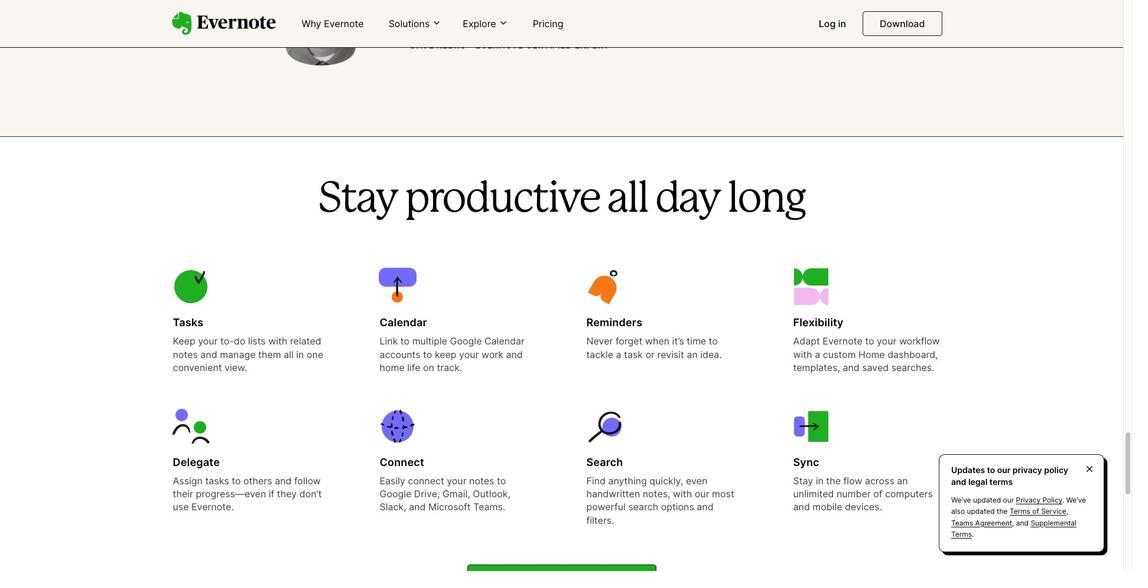 Task type: locate. For each thing, give the bounding box(es) containing it.
. inside . we've also updated the
[[1062, 496, 1064, 505]]

of down privacy policy 'link'
[[1032, 508, 1039, 517]]

our for updates
[[997, 466, 1011, 476]]

to up accounts
[[401, 336, 410, 348]]

the left flow
[[826, 475, 841, 487]]

notes
[[173, 349, 198, 361], [469, 475, 494, 487]]

devices.
[[845, 502, 882, 514]]

1 horizontal spatial google
[[450, 336, 482, 348]]

explore button
[[459, 17, 511, 30]]

0 vertical spatial evernote
[[324, 18, 364, 30]]

0 horizontal spatial an
[[687, 349, 698, 361]]

legal
[[968, 477, 987, 487]]

updates to our privacy policy and legal terms
[[951, 466, 1068, 487]]

log
[[819, 18, 836, 30]]

. for .
[[972, 530, 974, 539]]

to up outlook,
[[497, 475, 506, 487]]

1 vertical spatial with
[[793, 349, 812, 361]]

others
[[243, 475, 272, 487]]

0 vertical spatial in
[[838, 18, 846, 30]]

0 horizontal spatial in
[[296, 349, 304, 361]]

with up them
[[268, 336, 287, 348]]

and inside easily connect your notes to google drive, gmail, outlook, slack, and microsoft teams.
[[409, 502, 426, 514]]

and up convenient
[[200, 349, 217, 361]]

,
[[1066, 508, 1068, 517], [1012, 519, 1014, 528]]

a inside adapt evernote to your workflow with a custom home dashboard, templates, and saved searches.
[[815, 349, 820, 361]]

1 vertical spatial .
[[972, 530, 974, 539]]

we've
[[951, 496, 971, 505], [1066, 496, 1086, 505]]

0 horizontal spatial stay
[[318, 180, 397, 220]]

terms inside the terms of service , teams agreement , and
[[1010, 508, 1030, 517]]

2 horizontal spatial evernote
[[823, 336, 862, 348]]

1 vertical spatial ,
[[1012, 519, 1014, 528]]

with inside find anything quickly, even handwritten notes, with our most powerful search options and filters.
[[673, 489, 692, 500]]

1 horizontal spatial stay
[[793, 475, 813, 487]]

to-dos icon image
[[172, 268, 209, 306]]

and down drive,
[[409, 502, 426, 514]]

of inside stay in the flow across an unlimited number of computers and mobile devices.
[[873, 489, 882, 500]]

0 vertical spatial stay
[[318, 180, 397, 220]]

service
[[1041, 508, 1066, 517]]

google up "slack,"
[[380, 489, 411, 500]]

1 horizontal spatial notes
[[469, 475, 494, 487]]

. up service at the bottom right
[[1062, 496, 1064, 505]]

solutions button
[[385, 17, 445, 30]]

1 horizontal spatial .
[[1062, 496, 1064, 505]]

the inside stay in the flow across an unlimited number of computers and mobile devices.
[[826, 475, 841, 487]]

with inside keep your to-do lists with related notes and manage them all in one convenient view.
[[268, 336, 287, 348]]

1 vertical spatial google
[[380, 489, 411, 500]]

the down we've updated our privacy policy
[[997, 508, 1008, 517]]

to
[[401, 336, 410, 348], [709, 336, 718, 348], [865, 336, 874, 348], [423, 349, 432, 361], [987, 466, 995, 476], [232, 475, 241, 487], [497, 475, 506, 487]]

and down . we've also updated the
[[1016, 519, 1029, 528]]

, down . we've also updated the
[[1012, 519, 1014, 528]]

0 horizontal spatial terms
[[951, 530, 972, 539]]

1 vertical spatial updated
[[967, 508, 995, 517]]

supplemental terms link
[[951, 519, 1076, 539]]

evernote down explore button
[[476, 40, 524, 50]]

0 vertical spatial google
[[450, 336, 482, 348]]

1 horizontal spatial the
[[997, 508, 1008, 517]]

1 horizontal spatial ,
[[1066, 508, 1068, 517]]

a
[[616, 349, 621, 361], [815, 349, 820, 361]]

1 vertical spatial in
[[296, 349, 304, 361]]

1 horizontal spatial an
[[897, 475, 908, 487]]

your inside adapt evernote to your workflow with a custom home dashboard, templates, and saved searches.
[[877, 336, 897, 348]]

calendar up link
[[380, 317, 427, 329]]

with
[[268, 336, 287, 348], [793, 349, 812, 361], [673, 489, 692, 500]]

calendar up "work" in the left bottom of the page
[[484, 336, 525, 348]]

everywhere icon image
[[792, 408, 830, 446]]

to up terms
[[987, 466, 995, 476]]

1 horizontal spatial calendar
[[484, 336, 525, 348]]

1 horizontal spatial of
[[1032, 508, 1039, 517]]

your right keep
[[459, 349, 479, 361]]

rebro
[[437, 40, 467, 50]]

0 vertical spatial terms
[[1010, 508, 1030, 517]]

to up progress—even
[[232, 475, 241, 487]]

powerful
[[586, 502, 626, 514]]

1 a from the left
[[616, 349, 621, 361]]

to up the home at right bottom
[[865, 336, 874, 348]]

0 horizontal spatial the
[[826, 475, 841, 487]]

, up supplemental
[[1066, 508, 1068, 517]]

0 horizontal spatial with
[[268, 336, 287, 348]]

1 horizontal spatial we've
[[1066, 496, 1086, 505]]

quickly,
[[650, 475, 683, 487]]

0 horizontal spatial google
[[380, 489, 411, 500]]

and inside keep your to-do lists with related notes and manage them all in one convenient view.
[[200, 349, 217, 361]]

0 horizontal spatial all
[[284, 349, 294, 361]]

keep
[[435, 349, 456, 361]]

notes up outlook,
[[469, 475, 494, 487]]

google
[[450, 336, 482, 348], [380, 489, 411, 500]]

evernote inside adapt evernote to your workflow with a custom home dashboard, templates, and saved searches.
[[823, 336, 862, 348]]

0 horizontal spatial calendar
[[380, 317, 427, 329]]

0 vertical spatial of
[[873, 489, 882, 500]]

1 horizontal spatial a
[[815, 349, 820, 361]]

1 vertical spatial stay
[[793, 475, 813, 487]]

1 vertical spatial calendar
[[484, 336, 525, 348]]

evernote right why
[[324, 18, 364, 30]]

2 horizontal spatial with
[[793, 349, 812, 361]]

0 horizontal spatial we've
[[951, 496, 971, 505]]

across
[[865, 475, 894, 487]]

your left to-
[[198, 336, 218, 348]]

0 vertical spatial an
[[687, 349, 698, 361]]

gmail,
[[443, 489, 470, 500]]

updated
[[973, 496, 1001, 505], [967, 508, 995, 517]]

2 horizontal spatial in
[[838, 18, 846, 30]]

they
[[277, 489, 297, 500]]

solutions
[[389, 18, 430, 29]]

a up templates,
[[815, 349, 820, 361]]

long
[[727, 180, 805, 220]]

terms down teams
[[951, 530, 972, 539]]

slack,
[[380, 502, 406, 514]]

and inside stay in the flow across an unlimited number of computers and mobile devices.
[[793, 502, 810, 514]]

with down adapt
[[793, 349, 812, 361]]

why
[[302, 18, 321, 30]]

dave expert image
[[259, 0, 382, 65]]

agreement
[[975, 519, 1012, 528]]

stay
[[318, 180, 397, 220], [793, 475, 813, 487]]

an down time
[[687, 349, 698, 361]]

in
[[838, 18, 846, 30], [296, 349, 304, 361], [816, 475, 824, 487]]

our up the terms of service , teams agreement , and at the right of page
[[1003, 496, 1014, 505]]

evernote up the custom
[[823, 336, 862, 348]]

1 horizontal spatial terms
[[1010, 508, 1030, 517]]

all inside keep your to-do lists with related notes and manage them all in one convenient view.
[[284, 349, 294, 361]]

evernote for why evernote
[[324, 18, 364, 30]]

number
[[837, 489, 871, 500]]

teams
[[951, 519, 973, 528]]

sync
[[793, 456, 819, 469]]

we've up also
[[951, 496, 971, 505]]

. we've also updated the
[[951, 496, 1086, 517]]

assign tasks to others and follow their progress—even if they don't use evernote.
[[173, 475, 322, 514]]

supplemental
[[1031, 519, 1076, 528]]

0 vertical spatial .
[[1062, 496, 1064, 505]]

2 a from the left
[[815, 349, 820, 361]]

0 vertical spatial all
[[607, 180, 648, 220]]

1 vertical spatial an
[[897, 475, 908, 487]]

2 vertical spatial with
[[673, 489, 692, 500]]

meetings icon image
[[172, 408, 209, 446]]

in inside stay in the flow across an unlimited number of computers and mobile devices.
[[816, 475, 824, 487]]

calendar inside link to multiple google calendar accounts to keep your work and home life on track.
[[484, 336, 525, 348]]

even
[[686, 475, 707, 487]]

day
[[655, 180, 720, 220]]

with for tasks
[[268, 336, 287, 348]]

terms down privacy
[[1010, 508, 1030, 517]]

0 horizontal spatial notes
[[173, 349, 198, 361]]

search
[[628, 502, 658, 514]]

stay for stay productive all day long
[[318, 180, 397, 220]]

our up terms
[[997, 466, 1011, 476]]

terms
[[990, 477, 1013, 487]]

our down even
[[695, 489, 709, 500]]

assign
[[173, 475, 203, 487]]

0 vertical spatial calendar
[[380, 317, 427, 329]]

in for log in
[[838, 18, 846, 30]]

our inside updates to our privacy policy and legal terms
[[997, 466, 1011, 476]]

and up they
[[275, 475, 292, 487]]

0 vertical spatial with
[[268, 336, 287, 348]]

your inside link to multiple google calendar accounts to keep your work and home life on track.
[[459, 349, 479, 361]]

on
[[423, 362, 434, 374]]

1 we've from the left
[[951, 496, 971, 505]]

0 horizontal spatial a
[[616, 349, 621, 361]]

google inside link to multiple google calendar accounts to keep your work and home life on track.
[[450, 336, 482, 348]]

drive,
[[414, 489, 440, 500]]

stay inside stay in the flow across an unlimited number of computers and mobile devices.
[[793, 475, 813, 487]]

most
[[712, 489, 734, 500]]

.
[[1062, 496, 1064, 505], [972, 530, 974, 539]]

to up idea.
[[709, 336, 718, 348]]

notes inside keep your to-do lists with related notes and manage them all in one convenient view.
[[173, 349, 198, 361]]

life
[[407, 362, 420, 374]]

our
[[997, 466, 1011, 476], [695, 489, 709, 500], [1003, 496, 1014, 505]]

your inside keep your to-do lists with related notes and manage them all in one convenient view.
[[198, 336, 218, 348]]

1 vertical spatial notes
[[469, 475, 494, 487]]

0 horizontal spatial evernote
[[324, 18, 364, 30]]

0 horizontal spatial .
[[972, 530, 974, 539]]

1 horizontal spatial with
[[673, 489, 692, 500]]

in right log
[[838, 18, 846, 30]]

lists
[[248, 336, 266, 348]]

our for we've
[[1003, 496, 1014, 505]]

our inside find anything quickly, even handwritten notes, with our most powerful search options and filters.
[[695, 489, 709, 500]]

and down the custom
[[843, 362, 860, 374]]

evernote inside why evernote link
[[324, 18, 364, 30]]

expert
[[575, 40, 610, 50]]

2 we've from the left
[[1066, 496, 1086, 505]]

your up gmail,
[[447, 475, 467, 487]]

your up the home at right bottom
[[877, 336, 897, 348]]

link to multiple google calendar accounts to keep your work and home life on track.
[[380, 336, 525, 374]]

calendar icon image
[[378, 268, 416, 306]]

in up unlimited
[[816, 475, 824, 487]]

we've right 'policy'
[[1066, 496, 1086, 505]]

in down related
[[296, 349, 304, 361]]

pricing
[[533, 18, 563, 30]]

to-
[[220, 336, 234, 348]]

2 vertical spatial in
[[816, 475, 824, 487]]

adapt
[[793, 336, 820, 348]]

updates
[[951, 466, 985, 476]]

updated down the legal
[[973, 496, 1001, 505]]

privacy policy link
[[1016, 496, 1062, 505]]

and right "work" in the left bottom of the page
[[506, 349, 523, 361]]

1 vertical spatial the
[[997, 508, 1008, 517]]

0 vertical spatial ,
[[1066, 508, 1068, 517]]

1 vertical spatial terms
[[951, 530, 972, 539]]

search icon image
[[585, 408, 623, 446]]

1 horizontal spatial in
[[816, 475, 824, 487]]

0 vertical spatial notes
[[173, 349, 198, 361]]

and down the most
[[697, 502, 714, 514]]

download
[[880, 18, 925, 30]]

evernote
[[324, 18, 364, 30], [476, 40, 524, 50], [823, 336, 862, 348]]

. down teams agreement link
[[972, 530, 974, 539]]

easily connect your notes to google drive, gmail, outlook, slack, and microsoft teams.
[[380, 475, 510, 514]]

of down across
[[873, 489, 882, 500]]

with inside adapt evernote to your workflow with a custom home dashboard, templates, and saved searches.
[[793, 349, 812, 361]]

your inside easily connect your notes to google drive, gmail, outlook, slack, and microsoft teams.
[[447, 475, 467, 487]]

and down unlimited
[[793, 502, 810, 514]]

a left the task
[[616, 349, 621, 361]]

evernote for adapt evernote to your workflow with a custom home dashboard, templates, and saved searches.
[[823, 336, 862, 348]]

find anything quickly, even handwritten notes, with our most powerful search options and filters.
[[586, 475, 734, 527]]

templates,
[[793, 362, 840, 374]]

1 vertical spatial evernote
[[476, 40, 524, 50]]

work
[[482, 349, 503, 361]]

updated up teams agreement link
[[967, 508, 995, 517]]

0 horizontal spatial of
[[873, 489, 882, 500]]

and down updates
[[951, 477, 966, 487]]

teams.
[[473, 502, 505, 514]]

an up computers
[[897, 475, 908, 487]]

0 vertical spatial the
[[826, 475, 841, 487]]

time
[[687, 336, 706, 348]]

2 vertical spatial evernote
[[823, 336, 862, 348]]

productive
[[405, 180, 600, 220]]

tasks
[[173, 317, 203, 329]]

with up options
[[673, 489, 692, 500]]

. for . we've also updated the
[[1062, 496, 1064, 505]]

searches.
[[891, 362, 934, 374]]

1 vertical spatial of
[[1032, 508, 1039, 517]]

1 vertical spatial all
[[284, 349, 294, 361]]

tackle
[[586, 349, 613, 361]]

google up keep
[[450, 336, 482, 348]]

outlook,
[[473, 489, 510, 500]]

to inside updates to our privacy policy and legal terms
[[987, 466, 995, 476]]

notes down keep
[[173, 349, 198, 361]]

all
[[607, 180, 648, 220], [284, 349, 294, 361]]



Task type: vqa. For each thing, say whether or not it's contained in the screenshot.


Task type: describe. For each thing, give the bounding box(es) containing it.
evernote.
[[191, 502, 234, 514]]

to inside easily connect your notes to google drive, gmail, outlook, slack, and microsoft teams.
[[497, 475, 506, 487]]

teams agreement link
[[951, 519, 1012, 528]]

revisit
[[657, 349, 684, 361]]

related
[[290, 336, 321, 348]]

explore
[[463, 18, 496, 29]]

to up on
[[423, 349, 432, 361]]

certified
[[526, 40, 572, 50]]

when
[[645, 336, 669, 348]]

0 horizontal spatial ,
[[1012, 519, 1014, 528]]

stay for stay in the flow across an unlimited number of computers and mobile devices.
[[793, 475, 813, 487]]

reminders
[[586, 317, 642, 329]]

connect
[[380, 456, 424, 469]]

idea.
[[700, 349, 722, 361]]

track.
[[437, 362, 462, 374]]

notes inside easily connect your notes to google drive, gmail, outlook, slack, and microsoft teams.
[[469, 475, 494, 487]]

view.
[[225, 362, 247, 374]]

with for flexibility
[[793, 349, 812, 361]]

flexible icon image
[[792, 268, 830, 306]]

custom
[[823, 349, 856, 361]]

delegate
[[173, 456, 220, 469]]

in inside keep your to-do lists with related notes and manage them all in one convenient view.
[[296, 349, 304, 361]]

notes,
[[643, 489, 670, 500]]

to inside adapt evernote to your workflow with a custom home dashboard, templates, and saved searches.
[[865, 336, 874, 348]]

policy
[[1043, 496, 1062, 505]]

dave
[[410, 40, 434, 50]]

reminder image
[[585, 268, 623, 306]]

and inside updates to our privacy policy and legal terms
[[951, 477, 966, 487]]

and inside assign tasks to others and follow their progress—even if they don't use evernote.
[[275, 475, 292, 487]]

to inside assign tasks to others and follow their progress—even if they don't use evernote.
[[232, 475, 241, 487]]

the inside . we've also updated the
[[997, 508, 1008, 517]]

1 horizontal spatial evernote
[[476, 40, 524, 50]]

handwritten
[[586, 489, 640, 500]]

or
[[646, 349, 655, 361]]

0 vertical spatial updated
[[973, 496, 1001, 505]]

-
[[469, 40, 473, 50]]

and inside adapt evernote to your workflow with a custom home dashboard, templates, and saved searches.
[[843, 362, 860, 374]]

link
[[380, 336, 398, 348]]

home
[[859, 349, 885, 361]]

why evernote
[[302, 18, 364, 30]]

flow
[[843, 475, 862, 487]]

a inside never forget when it's time to tackle a task or revisit an idea.
[[616, 349, 621, 361]]

if
[[269, 489, 274, 500]]

stay productive all day long
[[318, 180, 805, 220]]

log in
[[819, 18, 846, 30]]

to inside never forget when it's time to tackle a task or revisit an idea.
[[709, 336, 718, 348]]

and inside find anything quickly, even handwritten notes, with our most powerful search options and filters.
[[697, 502, 714, 514]]

google inside easily connect your notes to google drive, gmail, outlook, slack, and microsoft teams.
[[380, 489, 411, 500]]

filters.
[[586, 515, 614, 527]]

and inside link to multiple google calendar accounts to keep your work and home life on track.
[[506, 349, 523, 361]]

adapt evernote to your workflow with a custom home dashboard, templates, and saved searches.
[[793, 336, 940, 374]]

also
[[951, 508, 965, 517]]

in for stay in the flow across an unlimited number of computers and mobile devices.
[[816, 475, 824, 487]]

tasks
[[205, 475, 229, 487]]

workflow
[[899, 336, 940, 348]]

web-app icon image
[[378, 408, 416, 446]]

home
[[380, 362, 405, 374]]

computers
[[885, 489, 933, 500]]

them
[[258, 349, 281, 361]]

terms inside supplemental terms
[[951, 530, 972, 539]]

never
[[586, 336, 613, 348]]

supplemental terms
[[951, 519, 1076, 539]]

microsoft
[[428, 502, 471, 514]]

follow
[[294, 475, 321, 487]]

of inside the terms of service , teams agreement , and
[[1032, 508, 1039, 517]]

never forget when it's time to tackle a task or revisit an idea.
[[586, 336, 722, 361]]

accounts
[[380, 349, 420, 361]]

anything
[[608, 475, 647, 487]]

keep your to-do lists with related notes and manage them all in one convenient view.
[[173, 336, 323, 374]]

their
[[173, 489, 193, 500]]

an inside never forget when it's time to tackle a task or revisit an idea.
[[687, 349, 698, 361]]

updated inside . we've also updated the
[[967, 508, 995, 517]]

privacy
[[1016, 496, 1041, 505]]

policy
[[1044, 466, 1068, 476]]

terms of service , teams agreement , and
[[951, 508, 1068, 528]]

evernote logo image
[[172, 12, 276, 35]]

connect
[[408, 475, 444, 487]]

and inside the terms of service , teams agreement , and
[[1016, 519, 1029, 528]]

dashboard,
[[888, 349, 938, 361]]

one
[[307, 349, 323, 361]]

forget
[[616, 336, 643, 348]]

we've inside . we've also updated the
[[1066, 496, 1086, 505]]

unlimited
[[793, 489, 834, 500]]

stay in the flow across an unlimited number of computers and mobile devices.
[[793, 475, 933, 514]]

we've updated our privacy policy
[[951, 496, 1062, 505]]

mobile
[[813, 502, 842, 514]]

why evernote link
[[295, 13, 371, 35]]

download link
[[863, 11, 942, 36]]

do
[[234, 336, 245, 348]]

search
[[586, 456, 623, 469]]

manage
[[220, 349, 256, 361]]

don't
[[299, 489, 322, 500]]

options
[[661, 502, 694, 514]]

an inside stay in the flow across an unlimited number of computers and mobile devices.
[[897, 475, 908, 487]]

pricing link
[[526, 13, 570, 35]]

log in link
[[812, 13, 853, 35]]

1 horizontal spatial all
[[607, 180, 648, 220]]

keep
[[173, 336, 195, 348]]

use
[[173, 502, 189, 514]]



